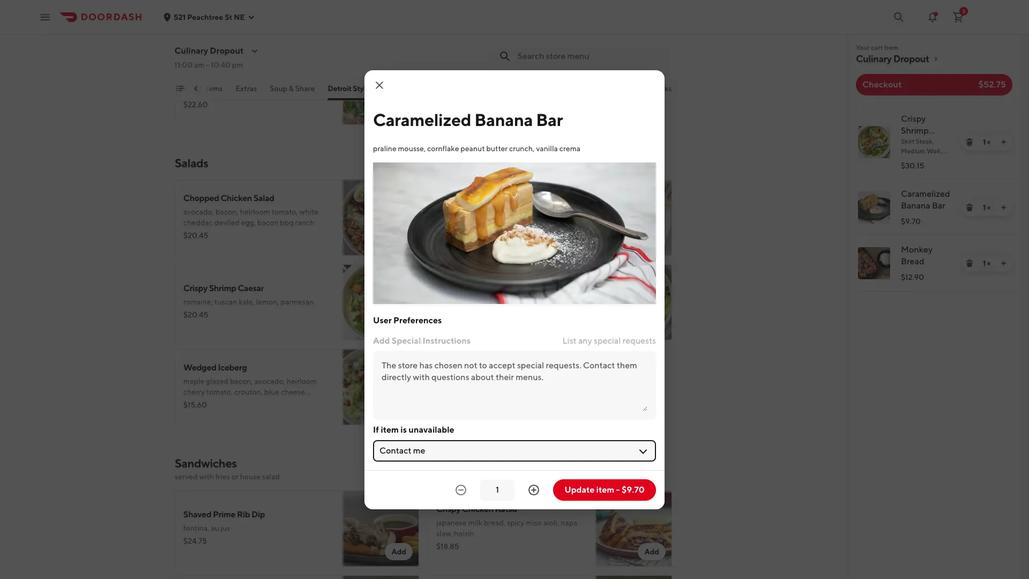 Task type: describe. For each thing, give the bounding box(es) containing it.
butternut
[[437, 193, 474, 203]]

item for if
[[381, 425, 399, 435]]

dropout inside culinary dropout link
[[894, 53, 930, 64]]

add for crispy chicken katsu
[[645, 548, 660, 556]]

the m.a.c. burger image
[[343, 576, 419, 579]]

detroit style pan pizza
[[328, 84, 403, 93]]

crema
[[560, 144, 581, 153]]

bacon, for iceberg
[[230, 377, 253, 386]]

miso
[[526, 519, 542, 527]]

heirloom inside the chopped chicken salad avocado, bacon, heirloom tomato, white cheddar, deviled egg, bacon bbq ranch $20.45
[[240, 208, 270, 216]]

share
[[296, 84, 315, 93]]

medium
[[902, 147, 926, 155]]

sandwiches
[[175, 457, 237, 470]]

rib
[[237, 510, 250, 520]]

lemon,
[[256, 298, 279, 306]]

add button for crispy chicken katsu
[[639, 543, 666, 561]]

cherry
[[183, 388, 205, 396]]

open menu image
[[39, 10, 51, 23]]

wedged
[[183, 363, 217, 373]]

monkey bread
[[902, 245, 933, 267]]

your
[[857, 43, 871, 51]]

soup & share
[[270, 84, 315, 93]]

3 items, open order cart image
[[953, 10, 966, 23]]

bar for $9.70
[[933, 201, 946, 211]]

instructions
[[423, 336, 471, 346]]

special
[[392, 336, 421, 346]]

popular
[[176, 84, 203, 93]]

$18.85
[[437, 542, 459, 551]]

cheddar, inside butternut squash & kale bartlett pear, ancient grains, date, pistachio, toasted mulberry, white cheddar, maple tahini vinaigrette
[[518, 218, 548, 227]]

no
[[902, 157, 911, 165]]

crunch,
[[510, 144, 535, 153]]

521
[[174, 13, 186, 21]]

requests
[[623, 336, 657, 346]]

caramelized banana bar dialog
[[365, 70, 665, 509]]

salad for cheap house salad
[[489, 283, 510, 293]]

cheddar, inside the chopped chicken salad avocado, bacon, heirloom tomato, white cheddar, deviled egg, bacon bbq ranch $20.45
[[183, 218, 213, 227]]

japanese
[[437, 519, 467, 527]]

× for bar
[[988, 203, 991, 212]]

caramelized for $9.70
[[902, 189, 951, 199]]

detroit
[[328, 84, 352, 93]]

caramelized banana bar image inside dialog
[[373, 162, 657, 304]]

kale,
[[239, 298, 255, 306]]

Add Special Instructions text field
[[382, 360, 648, 411]]

banana for $9.70
[[902, 201, 931, 211]]

$22.60
[[183, 100, 208, 109]]

truffle
[[206, 62, 231, 72]]

special
[[594, 336, 621, 346]]

1 horizontal spatial culinary dropout
[[857, 53, 930, 64]]

caesar for crispy shrimp caesar romaine, tuscan kale, lemon, parmesan $20.45
[[238, 283, 264, 293]]

$20.45 inside the crispy shrimp caesar romaine, tuscan kale, lemon, parmesan $20.45
[[183, 311, 209, 319]]

heirloom inside wedged iceberg maple glazed bacon, avocado, heirloom cherry tomato, crouton, blue cheese dressing
[[287, 377, 317, 386]]

your cart from
[[857, 43, 899, 51]]

bbq
[[280, 218, 294, 227]]

$24.75
[[183, 537, 207, 546]]

fontina,
[[183, 524, 210, 533]]

skirt
[[902, 137, 915, 145]]

salad for chopped chicken salad
[[254, 193, 275, 203]]

chicken for crispy
[[462, 504, 494, 514]]

item for update
[[597, 485, 615, 495]]

monkey
[[902, 245, 933, 255]]

cart
[[872, 43, 884, 51]]

remove item from cart image
[[966, 203, 975, 212]]

user
[[373, 315, 392, 325]]

chopped chicken salad image
[[343, 180, 419, 256]]

0 horizontal spatial culinary dropout
[[175, 46, 244, 56]]

house
[[240, 473, 261, 481]]

list
[[563, 336, 577, 346]]

mulberry,
[[464, 218, 496, 227]]

add button for shaved prime rib dip
[[385, 543, 413, 561]]

shaved prime rib dip image
[[343, 491, 419, 567]]

3 × from the top
[[988, 259, 991, 268]]

1 × for bar
[[984, 203, 991, 212]]

- for am
[[206, 61, 210, 69]]

pan
[[371, 84, 384, 93]]

add for butternut squash & kale
[[645, 237, 660, 245]]

checkout
[[863, 79, 903, 90]]

add inside caramelized banana bar dialog
[[373, 336, 390, 346]]

notification bell image
[[927, 10, 940, 23]]

decrease quantity by 1 image
[[455, 484, 468, 496]]

pistachio,
[[552, 208, 584, 216]]

any
[[579, 336, 593, 346]]

tuscan
[[215, 298, 237, 306]]

add for shaved prime rib dip
[[392, 548, 407, 556]]

mousse,
[[398, 144, 426, 153]]

caramelized banana bar for $9.70
[[902, 189, 951, 211]]

bacon
[[258, 218, 279, 227]]

shrimp for crispy shrimp caesar romaine, tuscan kale, lemon, parmesan $20.45
[[209, 283, 236, 293]]

milk
[[468, 519, 483, 527]]

sandwiches served with fries or house salad
[[175, 457, 280, 481]]

dip
[[252, 510, 265, 520]]

maple inside wedged iceberg maple glazed bacon, avocado, heirloom cherry tomato, crouton, blue cheese dressing
[[183, 377, 205, 386]]

unavailable
[[409, 425, 455, 435]]

au
[[211, 524, 219, 533]]

pm
[[233, 61, 244, 69]]

buttermilk
[[437, 298, 472, 306]]

shaved prime rib dip fontina, au jus $24.75
[[183, 510, 265, 546]]

or
[[232, 473, 239, 481]]

crispy shrimp caesar
[[902, 114, 930, 148]]

fries
[[216, 473, 230, 481]]

3 1 × from the top
[[984, 259, 991, 268]]

dressing
[[183, 399, 212, 407]]

ancient
[[482, 208, 508, 216]]

toasted
[[437, 218, 462, 227]]

pear,
[[464, 208, 481, 216]]

cheap house salad image
[[597, 264, 673, 341]]

served
[[175, 473, 198, 481]]

1 for caesar
[[984, 138, 987, 146]]

caramelized for praline mousse, cornflake peanut butter crunch, vanilla crema
[[373, 109, 472, 130]]

mozzarella
[[260, 77, 297, 85]]

white inside butternut squash & kale bartlett pear, ancient grains, date, pistachio, toasted mulberry, white cheddar, maple tahini vinaigrette
[[497, 218, 516, 227]]

pepperoni & italian sausage pizza image
[[597, 0, 673, 40]]

$20.45 inside the chopped chicken salad avocado, bacon, heirloom tomato, white cheddar, deviled egg, bacon bbq ranch $20.45
[[183, 231, 209, 240]]

culinary dropout link
[[857, 53, 1013, 65]]

slaw,
[[437, 529, 453, 538]]

cheese pizza image
[[343, 0, 419, 40]]

cornflake
[[428, 144, 459, 153]]

arugula
[[183, 87, 209, 96]]

pizza for pan
[[386, 84, 403, 93]]

bread
[[902, 256, 925, 267]]

smoked
[[183, 77, 210, 85]]

soup
[[270, 84, 288, 93]]

chopped
[[183, 193, 219, 203]]

shrimp inside 'skirt steak, medium well, no shrimp $30.15'
[[912, 157, 933, 165]]

maple inside butternut squash & kale bartlett pear, ancient grains, date, pistachio, toasted mulberry, white cheddar, maple tahini vinaigrette
[[549, 218, 570, 227]]

crispy shrimp caesar image inside list
[[859, 126, 891, 158]]

caramelized banana bar for praline mousse, cornflake peanut butter crunch, vanilla crema
[[373, 109, 563, 130]]



Task type: locate. For each thing, give the bounding box(es) containing it.
avocado, up blue
[[255, 377, 285, 386]]

jus
[[221, 524, 230, 533]]

crispy for crispy shrimp caesar
[[902, 114, 927, 124]]

$9.15
[[437, 311, 455, 319]]

culinary
[[175, 46, 209, 56], [857, 53, 892, 64]]

0 vertical spatial ranch
[[295, 218, 315, 227]]

pizza for mushroom
[[275, 62, 295, 72]]

$20.45
[[183, 16, 209, 24], [183, 231, 209, 240], [183, 311, 209, 319]]

banana for praline mousse, cornflake peanut butter crunch, vanilla crema
[[475, 109, 533, 130]]

3 $20.45 from the top
[[183, 311, 209, 319]]

0 vertical spatial crispy shrimp caesar image
[[859, 126, 891, 158]]

521 peachtree st ne button
[[163, 13, 256, 21]]

cheddar, down 'date,'
[[518, 218, 548, 227]]

bar inside caramelized banana bar dialog
[[537, 109, 563, 130]]

11:00 am - 10:40 pm
[[175, 61, 244, 69]]

banana down $30.15
[[902, 201, 931, 211]]

extras button
[[236, 83, 257, 100]]

blue
[[264, 388, 280, 396]]

culinary up 11:00
[[175, 46, 209, 56]]

2 vertical spatial shrimp
[[209, 283, 236, 293]]

521 peachtree st ne
[[174, 13, 245, 21]]

tomato, up bbq
[[272, 208, 298, 216]]

aioli,
[[544, 519, 560, 527]]

0 vertical spatial white
[[300, 208, 319, 216]]

1 vertical spatial ranch
[[474, 298, 493, 306]]

2 $20.45 from the top
[[183, 231, 209, 240]]

0 vertical spatial caramelized
[[373, 109, 472, 130]]

0 vertical spatial salad
[[254, 193, 275, 203]]

0 vertical spatial remove item from cart image
[[966, 138, 975, 146]]

0 horizontal spatial bar
[[537, 109, 563, 130]]

peachtree
[[187, 13, 223, 21]]

add one to cart image
[[1000, 259, 1009, 268]]

0 horizontal spatial $9.70
[[622, 485, 645, 495]]

chicken inside crispy chicken katsu japanese milk bread, spicy miso aioli, napa slaw, hoisin $18.85
[[462, 504, 494, 514]]

bacon, up crouton,
[[230, 377, 253, 386]]

0 vertical spatial maple
[[549, 218, 570, 227]]

10:40
[[211, 61, 231, 69]]

mushroom
[[232, 62, 273, 72]]

crispy up 'japanese'
[[437, 504, 461, 514]]

1 $20.45 from the top
[[183, 16, 209, 24]]

heirloom
[[240, 208, 270, 216], [287, 377, 317, 386]]

if item is unavailable
[[373, 425, 455, 435]]

shrimp for crispy shrimp caesar
[[902, 126, 930, 136]]

2 add one to cart image from the top
[[1000, 203, 1009, 212]]

dropout down from
[[894, 53, 930, 64]]

cheese
[[281, 388, 305, 396]]

2 cheddar, from the left
[[518, 218, 548, 227]]

caramelized banana bar
[[373, 109, 563, 130], [902, 189, 951, 211]]

1 vertical spatial remove item from cart image
[[966, 259, 975, 268]]

crispy inside crispy chicken katsu japanese milk bread, spicy miso aioli, napa slaw, hoisin $18.85
[[437, 504, 461, 514]]

3 1 from the top
[[984, 259, 987, 268]]

salad
[[262, 473, 280, 481]]

1 horizontal spatial &
[[505, 193, 510, 203]]

$30.15
[[902, 161, 925, 170]]

heirloom up egg,
[[240, 208, 270, 216]]

0 vertical spatial tomato,
[[272, 208, 298, 216]]

1 vertical spatial $9.70
[[622, 485, 645, 495]]

list containing crispy shrimp caesar
[[848, 104, 1022, 292]]

1 vertical spatial avocado,
[[255, 377, 285, 386]]

is
[[401, 425, 407, 435]]

maple up cherry
[[183, 377, 205, 386]]

banana inside caramelized banana bar
[[902, 201, 931, 211]]

cheap house salad buttermilk ranch $9.15
[[437, 283, 510, 319]]

remove item from cart image
[[966, 138, 975, 146], [966, 259, 975, 268]]

add button for chopped chicken salad
[[385, 232, 413, 249]]

1 vertical spatial banana
[[902, 201, 931, 211]]

tomato,
[[272, 208, 298, 216], [207, 388, 233, 396]]

alfredo,
[[233, 77, 259, 85]]

1 horizontal spatial caesar
[[902, 137, 929, 148]]

add for crispy shrimp caesar
[[392, 321, 407, 330]]

bacon, for chicken
[[216, 208, 239, 216]]

close caramelized banana bar image
[[373, 79, 386, 91]]

1 vertical spatial heirloom
[[287, 377, 317, 386]]

× for caesar
[[988, 138, 991, 146]]

0 horizontal spatial item
[[381, 425, 399, 435]]

$52.75
[[979, 79, 1007, 90]]

ranch down house
[[474, 298, 493, 306]]

2 1 × from the top
[[984, 203, 991, 212]]

tomato, down glazed
[[207, 388, 233, 396]]

shrimp down medium
[[912, 157, 933, 165]]

1 1 × from the top
[[984, 138, 991, 146]]

0 horizontal spatial banana
[[475, 109, 533, 130]]

peanut
[[461, 144, 485, 153]]

- for item
[[617, 485, 620, 495]]

& inside butternut squash & kale bartlett pear, ancient grains, date, pistachio, toasted mulberry, white cheddar, maple tahini vinaigrette
[[505, 193, 510, 203]]

avocado, inside the chopped chicken salad avocado, bacon, heirloom tomato, white cheddar, deviled egg, bacon bbq ranch $20.45
[[183, 208, 214, 216]]

1 vertical spatial $20.45
[[183, 231, 209, 240]]

1 horizontal spatial crispy shrimp caesar image
[[859, 126, 891, 158]]

pizza inside black truffle mushroom pizza smoked onion alfredo, mozzarella cheese, arugula $22.60
[[275, 62, 295, 72]]

0 vertical spatial crispy
[[902, 114, 927, 124]]

tomato, inside wedged iceberg maple glazed bacon, avocado, heirloom cherry tomato, crouton, blue cheese dressing
[[207, 388, 233, 396]]

1 horizontal spatial pizza
[[386, 84, 403, 93]]

1 vertical spatial bacon,
[[230, 377, 253, 386]]

shrimp up skirt
[[902, 126, 930, 136]]

dropout up 10:40
[[210, 46, 244, 56]]

1 horizontal spatial -
[[617, 485, 620, 495]]

crispy shrimp caesar image
[[859, 126, 891, 158], [343, 264, 419, 341]]

squash
[[476, 193, 503, 203]]

0 vertical spatial banana
[[475, 109, 533, 130]]

1 vertical spatial 1 ×
[[984, 203, 991, 212]]

soup & share button
[[270, 83, 315, 100]]

crispy up skirt
[[902, 114, 927, 124]]

0 horizontal spatial cheddar,
[[183, 218, 213, 227]]

- right update
[[617, 485, 620, 495]]

crouton,
[[234, 388, 263, 396]]

crispy chicken katsu image
[[597, 491, 673, 567]]

avocado, inside wedged iceberg maple glazed bacon, avocado, heirloom cherry tomato, crouton, blue cheese dressing
[[255, 377, 285, 386]]

shrimp
[[902, 126, 930, 136], [912, 157, 933, 165], [209, 283, 236, 293]]

add for chopped chicken salad
[[392, 237, 407, 245]]

1 horizontal spatial white
[[497, 218, 516, 227]]

0 horizontal spatial ranch
[[295, 218, 315, 227]]

$9.70 right update
[[622, 485, 645, 495]]

1 cheddar, from the left
[[183, 218, 213, 227]]

1 vertical spatial caesar
[[238, 283, 264, 293]]

increase quantity by 1 image
[[528, 484, 541, 496]]

salad right house
[[489, 283, 510, 293]]

1 vertical spatial chicken
[[462, 504, 494, 514]]

1 horizontal spatial avocado,
[[255, 377, 285, 386]]

preferences
[[394, 315, 442, 325]]

1 horizontal spatial heirloom
[[287, 377, 317, 386]]

add one to cart image for crispy shrimp caesar
[[1000, 138, 1009, 146]]

culinary dropout down from
[[857, 53, 930, 64]]

banana inside dialog
[[475, 109, 533, 130]]

0 vertical spatial ×
[[988, 138, 991, 146]]

1 horizontal spatial bar
[[933, 201, 946, 211]]

1 horizontal spatial banana
[[902, 201, 931, 211]]

drinks
[[651, 84, 673, 93]]

2 horizontal spatial crispy
[[902, 114, 927, 124]]

0 vertical spatial shrimp
[[902, 126, 930, 136]]

shaved
[[183, 510, 212, 520]]

caramelized banana bar inside dialog
[[373, 109, 563, 130]]

caesar
[[902, 137, 929, 148], [238, 283, 264, 293]]

2 vertical spatial $20.45
[[183, 311, 209, 319]]

hoisin
[[454, 529, 475, 538]]

0 vertical spatial heirloom
[[240, 208, 270, 216]]

0 horizontal spatial pizza
[[275, 62, 295, 72]]

& left kale
[[505, 193, 510, 203]]

3
[[963, 8, 966, 14]]

banana
[[475, 109, 533, 130], [902, 201, 931, 211]]

1 × from the top
[[988, 138, 991, 146]]

1 vertical spatial caramelized
[[902, 189, 951, 199]]

1 horizontal spatial tomato,
[[272, 208, 298, 216]]

caesar inside the crispy shrimp caesar romaine, tuscan kale, lemon, parmesan $20.45
[[238, 283, 264, 293]]

crispy inside crispy shrimp caesar
[[902, 114, 927, 124]]

0 horizontal spatial caramelized
[[373, 109, 472, 130]]

caesar inside crispy shrimp caesar
[[902, 137, 929, 148]]

0 vertical spatial &
[[289, 84, 294, 93]]

scroll menu navigation left image
[[192, 84, 201, 93]]

update item - $9.70 button
[[554, 479, 657, 501]]

1 × for caesar
[[984, 138, 991, 146]]

pizza up mozzarella
[[275, 62, 295, 72]]

chicken inside the chopped chicken salad avocado, bacon, heirloom tomato, white cheddar, deviled egg, bacon bbq ranch $20.45
[[221, 193, 252, 203]]

banana up butter
[[475, 109, 533, 130]]

ranch inside cheap house salad buttermilk ranch $9.15
[[474, 298, 493, 306]]

salad up bacon
[[254, 193, 275, 203]]

salad
[[254, 193, 275, 203], [489, 283, 510, 293]]

wedged iceberg image
[[343, 349, 419, 425]]

$9.70 inside list
[[902, 217, 922, 226]]

1 horizontal spatial $9.70
[[902, 217, 922, 226]]

1 horizontal spatial chicken
[[462, 504, 494, 514]]

bartlett
[[437, 208, 463, 216]]

monkey bread image
[[859, 247, 891, 279]]

bar for praline mousse, cornflake peanut butter crunch, vanilla crema
[[537, 109, 563, 130]]

culinary down cart
[[857, 53, 892, 64]]

1 horizontal spatial cheddar,
[[518, 218, 548, 227]]

1 remove item from cart image from the top
[[966, 138, 975, 146]]

$17.20
[[437, 231, 459, 240]]

1 vertical spatial -
[[617, 485, 620, 495]]

2 vertical spatial ×
[[988, 259, 991, 268]]

caramelized
[[373, 109, 472, 130], [902, 189, 951, 199]]

crispy shrimp caesar romaine, tuscan kale, lemon, parmesan $20.45
[[183, 283, 314, 319]]

bar left remove item from cart image
[[933, 201, 946, 211]]

1 horizontal spatial item
[[597, 485, 615, 495]]

$20.45 left the st
[[183, 16, 209, 24]]

1 1 from the top
[[984, 138, 987, 146]]

cheese,
[[298, 77, 324, 85]]

add button for butternut squash & kale
[[639, 232, 666, 249]]

0 horizontal spatial caramelized banana bar image
[[373, 162, 657, 304]]

onion
[[212, 77, 231, 85]]

1 vertical spatial add one to cart image
[[1000, 203, 1009, 212]]

chicken up "deviled"
[[221, 193, 252, 203]]

black truffle mushroom pizza image
[[343, 49, 419, 125]]

0 horizontal spatial caesar
[[238, 283, 264, 293]]

1 horizontal spatial caramelized banana bar image
[[859, 192, 891, 224]]

drinks button
[[651, 83, 673, 100]]

user preferences
[[373, 315, 442, 325]]

bar inside list
[[933, 201, 946, 211]]

item right if
[[381, 425, 399, 435]]

from
[[885, 43, 899, 51]]

0 horizontal spatial -
[[206, 61, 210, 69]]

caramelized banana bar image
[[373, 162, 657, 304], [859, 192, 891, 224]]

add one to cart image for caramelized banana bar
[[1000, 203, 1009, 212]]

- right am
[[206, 61, 210, 69]]

maple down pistachio,
[[549, 218, 570, 227]]

skirt steak, medium well, no shrimp $30.15
[[902, 137, 943, 170]]

1 horizontal spatial caramelized
[[902, 189, 951, 199]]

black truffle mushroom pizza smoked onion alfredo, mozzarella cheese, arugula $22.60
[[183, 62, 324, 109]]

items
[[204, 84, 223, 93]]

0 horizontal spatial crispy
[[183, 283, 208, 293]]

0 horizontal spatial maple
[[183, 377, 205, 386]]

caramelized down $30.15
[[902, 189, 951, 199]]

salads
[[175, 156, 209, 170]]

culinary dropout
[[175, 46, 244, 56], [857, 53, 930, 64]]

bar up vanilla
[[537, 109, 563, 130]]

bread,
[[484, 519, 506, 527]]

bacon, inside the chopped chicken salad avocado, bacon, heirloom tomato, white cheddar, deviled egg, bacon bbq ranch $20.45
[[216, 208, 239, 216]]

1 vertical spatial item
[[597, 485, 615, 495]]

salad inside cheap house salad buttermilk ranch $9.15
[[489, 283, 510, 293]]

tomato, inside the chopped chicken salad avocado, bacon, heirloom tomato, white cheddar, deviled egg, bacon bbq ranch $20.45
[[272, 208, 298, 216]]

0 vertical spatial $20.45
[[183, 16, 209, 24]]

kale
[[512, 193, 529, 203]]

item right update
[[597, 485, 615, 495]]

0 horizontal spatial avocado,
[[183, 208, 214, 216]]

0 horizontal spatial dropout
[[210, 46, 244, 56]]

- inside button
[[617, 485, 620, 495]]

with
[[199, 473, 214, 481]]

1 vertical spatial maple
[[183, 377, 205, 386]]

ranch
[[295, 218, 315, 227], [474, 298, 493, 306]]

crispy for crispy shrimp caesar romaine, tuscan kale, lemon, parmesan $20.45
[[183, 283, 208, 293]]

1 vertical spatial bar
[[933, 201, 946, 211]]

popular items
[[176, 84, 223, 93]]

Item Search search field
[[518, 50, 664, 62]]

chicken up milk
[[462, 504, 494, 514]]

1 horizontal spatial maple
[[549, 218, 570, 227]]

1 horizontal spatial ranch
[[474, 298, 493, 306]]

caramelized up mousse,
[[373, 109, 472, 130]]

2 vertical spatial 1 ×
[[984, 259, 991, 268]]

chicken
[[221, 193, 252, 203], [462, 504, 494, 514]]

0 horizontal spatial chicken
[[221, 193, 252, 203]]

crispy up romaine, at the left of page
[[183, 283, 208, 293]]

0 horizontal spatial culinary
[[175, 46, 209, 56]]

2 × from the top
[[988, 203, 991, 212]]

house
[[463, 283, 488, 293]]

1 vertical spatial 1
[[984, 203, 987, 212]]

1 add one to cart image from the top
[[1000, 138, 1009, 146]]

crispy for crispy chicken katsu japanese milk bread, spicy miso aioli, napa slaw, hoisin $18.85
[[437, 504, 461, 514]]

crispy inside the crispy shrimp caesar romaine, tuscan kale, lemon, parmesan $20.45
[[183, 283, 208, 293]]

$9.70
[[902, 217, 922, 226], [622, 485, 645, 495]]

3 button
[[948, 6, 970, 28]]

caramelized banana bar down $30.15
[[902, 189, 951, 211]]

popular items button
[[176, 83, 223, 100]]

0 horizontal spatial tomato,
[[207, 388, 233, 396]]

1 vertical spatial white
[[497, 218, 516, 227]]

0 horizontal spatial caramelized banana bar
[[373, 109, 563, 130]]

1 horizontal spatial caramelized banana bar
[[902, 189, 951, 211]]

heirloom up cheese
[[287, 377, 317, 386]]

bacon, inside wedged iceberg maple glazed bacon, avocado, heirloom cherry tomato, crouton, blue cheese dressing
[[230, 377, 253, 386]]

0 vertical spatial bar
[[537, 109, 563, 130]]

vanilla
[[537, 144, 558, 153]]

0 vertical spatial item
[[381, 425, 399, 435]]

caramelized banana bar up peanut
[[373, 109, 563, 130]]

add button for crispy shrimp caesar
[[385, 317, 413, 334]]

butternut squash & kale image
[[597, 180, 673, 256]]

0 vertical spatial 1 ×
[[984, 138, 991, 146]]

remove item from cart image right steak,
[[966, 138, 975, 146]]

$15.60
[[183, 401, 207, 409]]

list any special requests
[[563, 336, 657, 346]]

0 horizontal spatial crispy shrimp caesar image
[[343, 264, 419, 341]]

pizza right pan
[[386, 84, 403, 93]]

-
[[206, 61, 210, 69], [617, 485, 620, 495]]

remove item from cart image left add one to cart image
[[966, 259, 975, 268]]

0 vertical spatial -
[[206, 61, 210, 69]]

$20.45 down chopped on the top of page
[[183, 231, 209, 240]]

ranch inside the chopped chicken salad avocado, bacon, heirloom tomato, white cheddar, deviled egg, bacon bbq ranch $20.45
[[295, 218, 315, 227]]

maple
[[549, 218, 570, 227], [183, 377, 205, 386]]

0 vertical spatial avocado,
[[183, 208, 214, 216]]

caesar for crispy shrimp caesar
[[902, 137, 929, 148]]

shrimp inside the crispy shrimp caesar romaine, tuscan kale, lemon, parmesan $20.45
[[209, 283, 236, 293]]

2 1 from the top
[[984, 203, 987, 212]]

ranch right bbq
[[295, 218, 315, 227]]

1 vertical spatial shrimp
[[912, 157, 933, 165]]

remove item from cart image for crispy shrimp caesar
[[966, 138, 975, 146]]

0 vertical spatial caesar
[[902, 137, 929, 148]]

wedged iceberg maple glazed bacon, avocado, heirloom cherry tomato, crouton, blue cheese dressing
[[183, 363, 317, 407]]

avocado, down chopped on the top of page
[[183, 208, 214, 216]]

& right soup
[[289, 84, 294, 93]]

1 horizontal spatial salad
[[489, 283, 510, 293]]

spicy
[[507, 519, 525, 527]]

culinary dropout up 11:00 am - 10:40 pm
[[175, 46, 244, 56]]

caramelized banana bar inside list
[[902, 189, 951, 211]]

2 remove item from cart image from the top
[[966, 259, 975, 268]]

dropout
[[210, 46, 244, 56], [894, 53, 930, 64]]

caramelized inside dialog
[[373, 109, 472, 130]]

shrimp up tuscan
[[209, 283, 236, 293]]

$9.70 up monkey
[[902, 217, 922, 226]]

ne
[[234, 13, 245, 21]]

$20.45 down romaine, at the left of page
[[183, 311, 209, 319]]

item inside button
[[597, 485, 615, 495]]

1 vertical spatial salad
[[489, 283, 510, 293]]

Current quantity is 1 number field
[[487, 484, 509, 496]]

praline
[[373, 144, 397, 153]]

the pub burger image
[[597, 576, 673, 579]]

1 vertical spatial caramelized banana bar
[[902, 189, 951, 211]]

bacon, up "deviled"
[[216, 208, 239, 216]]

1 horizontal spatial dropout
[[894, 53, 930, 64]]

remove item from cart image for monkey bread
[[966, 259, 975, 268]]

1 horizontal spatial crispy
[[437, 504, 461, 514]]

list
[[848, 104, 1022, 292]]

caramelized inside list
[[902, 189, 951, 199]]

1 horizontal spatial culinary
[[857, 53, 892, 64]]

1 for bar
[[984, 203, 987, 212]]

salad inside the chopped chicken salad avocado, bacon, heirloom tomato, white cheddar, deviled egg, bacon bbq ranch $20.45
[[254, 193, 275, 203]]

egg,
[[241, 218, 256, 227]]

butternut squash & kale bartlett pear, ancient grains, date, pistachio, toasted mulberry, white cheddar, maple tahini vinaigrette
[[437, 193, 584, 238]]

extras
[[236, 84, 257, 93]]

& inside "button"
[[289, 84, 294, 93]]

1 vertical spatial crispy
[[183, 283, 208, 293]]

white inside the chopped chicken salad avocado, bacon, heirloom tomato, white cheddar, deviled egg, bacon bbq ranch $20.45
[[300, 208, 319, 216]]

1 vertical spatial crispy shrimp caesar image
[[343, 264, 419, 341]]

add one to cart image
[[1000, 138, 1009, 146], [1000, 203, 1009, 212]]

$9.70 inside button
[[622, 485, 645, 495]]

1 vertical spatial &
[[505, 193, 510, 203]]

cheddar, down chopped on the top of page
[[183, 218, 213, 227]]

0 vertical spatial chicken
[[221, 193, 252, 203]]

chicken for chopped
[[221, 193, 252, 203]]

0 horizontal spatial heirloom
[[240, 208, 270, 216]]

1 vertical spatial pizza
[[386, 84, 403, 93]]



Task type: vqa. For each thing, say whether or not it's contained in the screenshot.


